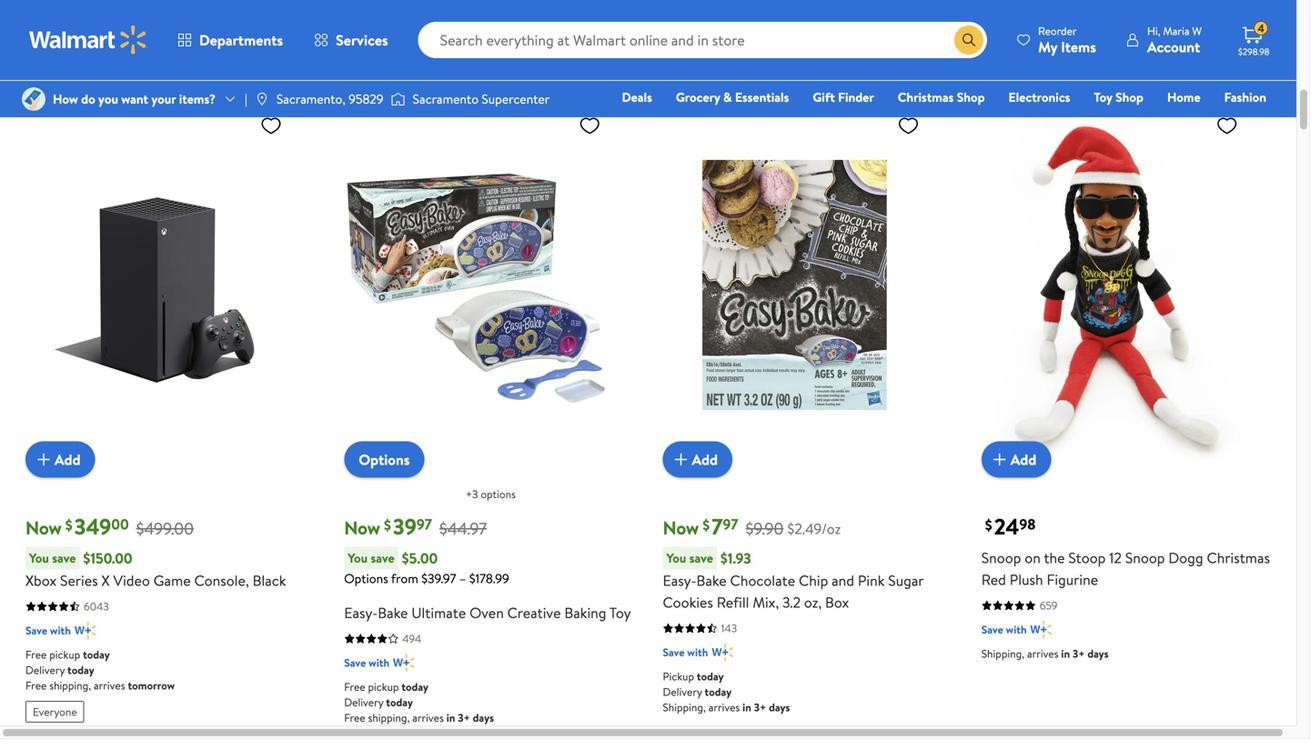 Task type: vqa. For each thing, say whether or not it's contained in the screenshot.
Registry
yes



Task type: describe. For each thing, give the bounding box(es) containing it.
add to favorites list, xbox series x video game console, black image
[[260, 114, 282, 137]]

one
[[1127, 114, 1155, 131]]

arrives inside the "pickup today delivery today shipping, arrives in 3+ days"
[[709, 700, 740, 716]]

fashion
[[1224, 88, 1267, 106]]

baking
[[564, 603, 607, 624]]

7
[[712, 512, 723, 543]]

shipping, arrives tomorrow
[[663, 15, 790, 31]]

electronics
[[1009, 88, 1071, 106]]

add to cart image for 7
[[670, 449, 692, 471]]

pickup today delivery today shipping, arrives in 3+ days
[[663, 669, 790, 716]]

$ for 7
[[703, 515, 710, 535]]

easy-bake ultimate oven creative baking toy image
[[344, 107, 608, 464]]

$ inside $ 24 98
[[985, 515, 993, 535]]

chip
[[799, 571, 828, 591]]

deal for 349
[[33, 81, 54, 97]]

2 inside "free pickup today delivery today free shipping, arrives in 2 days"
[[139, 47, 145, 63]]

dogg
[[1169, 548, 1204, 568]]

oven
[[470, 603, 504, 624]]

add for 349
[[55, 450, 81, 470]]

oz,
[[804, 593, 822, 613]]

finder
[[838, 88, 874, 106]]

christmas shop link
[[890, 87, 993, 107]]

xbox
[[25, 571, 57, 591]]

do
[[81, 90, 95, 108]]

shop for toy shop
[[1116, 88, 1144, 106]]

how do you want your items?
[[53, 90, 216, 108]]

you
[[98, 90, 118, 108]]

registry link
[[1049, 113, 1112, 132]]

add button for 7
[[663, 442, 733, 478]]

sacramento
[[413, 90, 479, 108]]

12
[[1109, 548, 1122, 568]]

gift inside gift finder link
[[813, 88, 835, 106]]

fashion gift cards
[[976, 88, 1267, 131]]

+3 options
[[466, 487, 516, 502]]

your
[[151, 90, 176, 108]]

save with up the pickup
[[663, 645, 708, 661]]

christmas inside christmas shop link
[[898, 88, 954, 106]]

add to cart image
[[989, 449, 1011, 471]]

shipping, for shipping, arrives in 2 days
[[344, 15, 387, 31]]

6043
[[84, 599, 109, 615]]

97 for 7
[[723, 515, 738, 535]]

items
[[1061, 37, 1097, 57]]

days inside "free pickup today delivery today free shipping, arrives in 3+ days"
[[473, 711, 494, 726]]

options
[[481, 487, 516, 502]]

free pickup today delivery today free shipping, arrives tomorrow
[[25, 648, 175, 694]]

Search search field
[[418, 22, 987, 58]]

2 horizontal spatial 3+
[[1073, 647, 1085, 662]]

save for 349
[[52, 550, 76, 568]]

seller for 98
[[1013, 81, 1038, 97]]

$1.93
[[721, 549, 751, 569]]

the
[[1044, 548, 1065, 568]]

$5.00
[[402, 549, 438, 569]]

&
[[723, 88, 732, 106]]

chocolate
[[730, 571, 795, 591]]

3 add button from the left
[[982, 442, 1051, 478]]

gift finder
[[813, 88, 874, 106]]

one debit
[[1127, 114, 1189, 131]]

options link
[[344, 442, 424, 478]]

everyone
[[33, 705, 77, 720]]

0 horizontal spatial walmart plus image
[[393, 654, 415, 673]]

3.2
[[783, 593, 801, 613]]

you for 349
[[29, 550, 49, 568]]

best seller for 98
[[989, 81, 1038, 97]]

39
[[393, 512, 417, 543]]

pickup for free pickup today delivery today free shipping, arrives in 2 days
[[49, 16, 80, 32]]

save inside you save $1.93 easy-bake chocolate chip and pink sugar cookies refill mix, 3.2 oz, box
[[690, 550, 713, 568]]

essentials
[[735, 88, 789, 106]]

add for 7
[[692, 450, 718, 470]]

in inside "free pickup today delivery today free shipping, arrives in 3+ days"
[[447, 711, 455, 726]]

toy shop
[[1094, 88, 1144, 106]]

pickup for free pickup today delivery today free shipping, arrives in 3+ days
[[368, 680, 399, 695]]

$178.99
[[469, 570, 509, 588]]

save for the left walmart plus image
[[344, 656, 366, 671]]

grocery
[[676, 88, 720, 106]]

services
[[336, 30, 388, 50]]

0 horizontal spatial toy
[[610, 603, 631, 624]]

grocery & essentials
[[676, 88, 789, 106]]

now $ 39 97 $44.97
[[344, 512, 487, 543]]

pink
[[858, 571, 885, 591]]

red
[[982, 570, 1006, 590]]

toy inside toy shop link
[[1094, 88, 1113, 106]]

98
[[1020, 515, 1036, 535]]

you save $150.00 xbox series x video game console, black
[[25, 549, 286, 591]]

00
[[111, 515, 129, 535]]

sacramento,
[[276, 90, 346, 108]]

series
[[60, 571, 98, 591]]

supercenter
[[482, 90, 550, 108]]

in inside the "pickup today delivery today shipping, arrives in 3+ days"
[[743, 700, 752, 716]]

arrives inside "free pickup today delivery today free shipping, arrives in 3+ days"
[[412, 711, 444, 726]]

97 for 39
[[417, 515, 432, 535]]

christmas shop
[[898, 88, 985, 106]]

best for 24
[[989, 81, 1010, 97]]

gift inside fashion gift cards
[[976, 114, 998, 131]]

days inside the "pickup today delivery today shipping, arrives in 3+ days"
[[769, 700, 790, 716]]

 image for sacramento supercenter
[[391, 90, 405, 108]]

deals
[[622, 88, 652, 106]]

|
[[245, 90, 247, 108]]

electronics link
[[1001, 87, 1079, 107]]

$39.97
[[421, 570, 456, 588]]

arrives up the &
[[709, 15, 740, 31]]

shipping, for free pickup today delivery today free shipping, arrives in 3+ days
[[368, 711, 410, 726]]

$150.00
[[83, 549, 132, 569]]

shipping, for shipping, arrives in 3+ days
[[982, 647, 1025, 662]]

95829
[[349, 90, 384, 108]]

143
[[721, 621, 737, 637]]

in inside "free pickup today delivery today free shipping, arrives in 2 days"
[[128, 47, 137, 63]]

cards
[[1001, 114, 1034, 131]]

console,
[[194, 571, 249, 591]]

0 vertical spatial options
[[359, 450, 410, 470]]

shipping, for free pickup today delivery today free shipping, arrives in 2 days
[[49, 47, 91, 63]]

x
[[101, 571, 110, 591]]

gift finder link
[[805, 87, 882, 107]]

maria
[[1163, 23, 1190, 39]]

arrives inside "free pickup today delivery today free shipping, arrives in 2 days"
[[94, 47, 125, 63]]

cookies
[[663, 593, 713, 613]]

you inside you save $1.93 easy-bake chocolate chip and pink sugar cookies refill mix, 3.2 oz, box
[[667, 550, 686, 568]]

save with down xbox
[[25, 624, 71, 639]]

easy-bake chocolate chip and pink sugar cookies refill mix, 3.2 oz, box image
[[663, 107, 927, 464]]

walmart+
[[1212, 114, 1267, 131]]

options inside you save $5.00 options from $39.97 – $178.99
[[344, 570, 388, 588]]

349
[[74, 512, 111, 543]]

my
[[1038, 37, 1058, 57]]

gift cards link
[[968, 113, 1042, 132]]

departments
[[199, 30, 283, 50]]

add to cart image for 349
[[33, 449, 55, 471]]



Task type: locate. For each thing, give the bounding box(es) containing it.
save down xbox
[[25, 624, 47, 639]]

from
[[391, 570, 418, 588]]

toy right "baking"
[[610, 603, 631, 624]]

today
[[83, 16, 110, 32], [67, 32, 94, 47], [83, 648, 110, 663], [67, 663, 94, 679], [697, 669, 724, 685], [402, 680, 429, 695], [705, 685, 732, 700], [386, 695, 413, 711]]

3 you from the left
[[667, 550, 686, 568]]

game
[[154, 571, 191, 591]]

delivery for free pickup today delivery today free shipping, arrives tomorrow
[[25, 663, 65, 679]]

1 horizontal spatial bake
[[697, 571, 727, 591]]

0 horizontal spatial seller
[[694, 81, 719, 97]]

1 add from the left
[[55, 450, 81, 470]]

christmas inside snoop on the stoop 12 snoop dogg christmas red plush figurine
[[1207, 548, 1270, 568]]

1 horizontal spatial seller
[[1013, 81, 1038, 97]]

save with up "shipping, arrives in 3+ days"
[[982, 623, 1027, 638]]

1 97 from the left
[[417, 515, 432, 535]]

snoop
[[982, 548, 1021, 568], [1125, 548, 1165, 568]]

3+ inside the "pickup today delivery today shipping, arrives in 3+ days"
[[754, 700, 766, 716]]

arrives down 6043
[[94, 679, 125, 694]]

arrives down '659'
[[1027, 647, 1059, 662]]

2 seller from the left
[[1013, 81, 1038, 97]]

with for the rightmost walmart plus image
[[687, 645, 708, 661]]

seller
[[694, 81, 719, 97], [1013, 81, 1038, 97]]

$ left 39
[[384, 515, 391, 535]]

1 vertical spatial pickup
[[49, 648, 80, 663]]

shipping, arrives in 3+ days
[[982, 647, 1109, 662]]

2 now from the left
[[344, 516, 380, 541]]

pickup
[[663, 669, 694, 685]]

$
[[65, 515, 73, 535], [384, 515, 391, 535], [703, 515, 710, 535], [985, 515, 993, 535]]

you up xbox
[[29, 550, 49, 568]]

+3
[[466, 487, 478, 502]]

3 add from the left
[[1011, 450, 1037, 470]]

0 horizontal spatial easy-
[[344, 603, 378, 624]]

arrives down 494
[[412, 711, 444, 726]]

black
[[253, 571, 286, 591]]

seller for 7
[[694, 81, 719, 97]]

97 up $5.00
[[417, 515, 432, 535]]

delivery for free pickup today delivery today free shipping, arrives in 3+ days
[[344, 695, 383, 711]]

save for walmart plus icon to the left
[[25, 624, 47, 639]]

1 horizontal spatial tomorrow
[[743, 15, 790, 31]]

0 vertical spatial gift
[[813, 88, 835, 106]]

save up the pickup
[[663, 645, 685, 661]]

arrives down 143
[[709, 700, 740, 716]]

now $ 7 97 $9.90 $2.49/oz
[[663, 512, 841, 543]]

with down series
[[50, 624, 71, 639]]

0 vertical spatial christmas
[[898, 88, 954, 106]]

pickup inside "free pickup today delivery today free shipping, arrives in 3+ days"
[[368, 680, 399, 695]]

shipping, for free pickup today delivery today free shipping, arrives tomorrow
[[49, 679, 91, 694]]

add to cart image
[[33, 449, 55, 471], [670, 449, 692, 471]]

shipping, inside "free pickup today delivery today free shipping, arrives in 3+ days"
[[368, 711, 410, 726]]

1 best seller from the left
[[670, 81, 719, 97]]

1 vertical spatial tomorrow
[[128, 679, 175, 694]]

$ for 349
[[65, 515, 73, 535]]

shipping,
[[344, 15, 387, 31], [663, 15, 706, 31], [982, 647, 1025, 662], [663, 700, 706, 716]]

now left 39
[[344, 516, 380, 541]]

 image right 95829
[[391, 90, 405, 108]]

0 vertical spatial pickup
[[49, 16, 80, 32]]

0 horizontal spatial 2
[[139, 47, 145, 63]]

stoop
[[1069, 548, 1106, 568]]

shipping, for shipping, arrives tomorrow
[[663, 15, 706, 31]]

1 vertical spatial 2
[[139, 47, 145, 63]]

0 vertical spatial tomorrow
[[743, 15, 790, 31]]

$ for 39
[[384, 515, 391, 535]]

0 horizontal spatial 3+
[[458, 711, 470, 726]]

items?
[[179, 90, 216, 108]]

save left $1.93
[[690, 550, 713, 568]]

save up the from
[[371, 550, 395, 568]]

now left 7
[[663, 516, 699, 541]]

bake up 494
[[378, 603, 408, 624]]

2 horizontal spatial add button
[[982, 442, 1051, 478]]

1 you from the left
[[29, 550, 49, 568]]

1 vertical spatial toy
[[610, 603, 631, 624]]

walmart plus image
[[1031, 621, 1052, 639], [74, 622, 96, 640]]

sacramento, 95829
[[276, 90, 384, 108]]

mix,
[[753, 593, 779, 613]]

1 vertical spatial shipping,
[[49, 679, 91, 694]]

arrives inside free pickup today delivery today free shipping, arrives tomorrow
[[94, 679, 125, 694]]

$9.90
[[746, 518, 784, 540]]

1 horizontal spatial walmart plus image
[[712, 644, 733, 662]]

1 add button from the left
[[25, 442, 95, 478]]

free
[[25, 16, 47, 32], [25, 47, 47, 63], [25, 648, 47, 663], [25, 679, 47, 694], [344, 680, 365, 695], [344, 711, 365, 726]]

gift left cards
[[976, 114, 998, 131]]

1 vertical spatial options
[[344, 570, 388, 588]]

creative
[[507, 603, 561, 624]]

2 horizontal spatial add
[[1011, 450, 1037, 470]]

$499.00
[[136, 518, 194, 540]]

1 add to cart image from the left
[[33, 449, 55, 471]]

0 horizontal spatial gift
[[813, 88, 835, 106]]

494
[[402, 632, 422, 647]]

best right deals link
[[670, 81, 691, 97]]

2 horizontal spatial you
[[667, 550, 686, 568]]

add button up 349 on the bottom of page
[[25, 442, 95, 478]]

now inside 'now $ 7 97 $9.90 $2.49/oz'
[[663, 516, 699, 541]]

bake up refill
[[697, 571, 727, 591]]

1 horizontal spatial add
[[692, 450, 718, 470]]

4
[[1258, 21, 1265, 36]]

1 horizontal spatial now
[[344, 516, 380, 541]]

0 horizontal spatial save
[[52, 550, 76, 568]]

on
[[1025, 548, 1041, 568]]

2 $ from the left
[[384, 515, 391, 535]]

delivery
[[25, 32, 65, 47], [25, 663, 65, 679], [663, 685, 702, 700], [344, 695, 383, 711]]

walmart plus image up "shipping, arrives in 3+ days"
[[1031, 621, 1052, 639]]

walmart image
[[29, 25, 147, 55]]

departments button
[[162, 18, 299, 62]]

add to favorites list, snoop on the stoop 12 snoop dogg christmas red plush figurine image
[[1216, 114, 1238, 137]]

$ inside now $ 39 97 $44.97
[[384, 515, 391, 535]]

seller up cards
[[1013, 81, 1038, 97]]

97 left $9.90
[[723, 515, 738, 535]]

best seller up cards
[[989, 81, 1038, 97]]

with for walmart plus icon to the left
[[50, 624, 71, 639]]

2 up want
[[139, 47, 145, 63]]

snoop right 12 in the bottom of the page
[[1125, 548, 1165, 568]]

save
[[52, 550, 76, 568], [371, 550, 395, 568], [690, 550, 713, 568]]

2 best seller from the left
[[989, 81, 1038, 97]]

0 horizontal spatial add button
[[25, 442, 95, 478]]

save for the right walmart plus icon
[[982, 623, 1004, 638]]

0 vertical spatial toy
[[1094, 88, 1113, 106]]

you save $1.93 easy-bake chocolate chip and pink sugar cookies refill mix, 3.2 oz, box
[[663, 549, 924, 613]]

gift left finder
[[813, 88, 835, 106]]

deal down services
[[351, 81, 373, 97]]

snoop on the stoop 12 snoop dogg christmas red plush figurine
[[982, 548, 1270, 590]]

days
[[444, 15, 465, 31], [148, 47, 169, 63], [1088, 647, 1109, 662], [769, 700, 790, 716], [473, 711, 494, 726]]

christmas
[[898, 88, 954, 106], [1207, 548, 1270, 568]]

save with up "free pickup today delivery today free shipping, arrives in 3+ days"
[[344, 656, 390, 671]]

1 horizontal spatial deal
[[351, 81, 373, 97]]

$ inside now $ 349 00 $499.00
[[65, 515, 73, 535]]

services button
[[299, 18, 404, 62]]

1 save from the left
[[52, 550, 76, 568]]

0 horizontal spatial bake
[[378, 603, 408, 624]]

add button
[[25, 442, 95, 478], [663, 442, 733, 478], [982, 442, 1051, 478]]

0 horizontal spatial  image
[[255, 92, 269, 106]]

reorder my items
[[1038, 23, 1097, 57]]

1 horizontal spatial 97
[[723, 515, 738, 535]]

1 horizontal spatial  image
[[391, 90, 405, 108]]

2 save from the left
[[371, 550, 395, 568]]

shipping, inside free pickup today delivery today free shipping, arrives tomorrow
[[49, 679, 91, 694]]

delivery inside "free pickup today delivery today free shipping, arrives in 2 days"
[[25, 32, 65, 47]]

save for the rightmost walmart plus image
[[663, 645, 685, 661]]

shipping, down the red
[[982, 647, 1025, 662]]

now $ 349 00 $499.00
[[25, 512, 194, 543]]

$ left 7
[[703, 515, 710, 535]]

1 horizontal spatial you
[[348, 550, 368, 568]]

2 vertical spatial shipping,
[[368, 711, 410, 726]]

you inside the you save $150.00 xbox series x video game console, black
[[29, 550, 49, 568]]

3+ inside "free pickup today delivery today free shipping, arrives in 3+ days"
[[458, 711, 470, 726]]

0 horizontal spatial tomorrow
[[128, 679, 175, 694]]

shop for christmas shop
[[957, 88, 985, 106]]

delivery for free pickup today delivery today free shipping, arrives in 2 days
[[25, 32, 65, 47]]

bake inside you save $1.93 easy-bake chocolate chip and pink sugar cookies refill mix, 3.2 oz, box
[[697, 571, 727, 591]]

and
[[832, 571, 855, 591]]

add up 349 on the bottom of page
[[55, 450, 81, 470]]

save up series
[[52, 550, 76, 568]]

delivery inside the "pickup today delivery today shipping, arrives in 3+ days"
[[663, 685, 702, 700]]

pickup for free pickup today delivery today free shipping, arrives tomorrow
[[49, 648, 80, 663]]

best up gift cards link
[[989, 81, 1010, 97]]

you save $5.00 options from $39.97 – $178.99
[[344, 549, 509, 588]]

2 add button from the left
[[663, 442, 733, 478]]

1 horizontal spatial best seller
[[989, 81, 1038, 97]]

2 horizontal spatial save
[[690, 550, 713, 568]]

shop up gift cards link
[[957, 88, 985, 106]]

1 horizontal spatial add to cart image
[[670, 449, 692, 471]]

pickup inside "free pickup today delivery today free shipping, arrives in 2 days"
[[49, 16, 80, 32]]

2 add to cart image from the left
[[670, 449, 692, 471]]

0 horizontal spatial now
[[25, 516, 62, 541]]

1 now from the left
[[25, 516, 62, 541]]

sugar
[[888, 571, 924, 591]]

1 seller from the left
[[694, 81, 719, 97]]

days inside "free pickup today delivery today free shipping, arrives in 2 days"
[[148, 47, 169, 63]]

grocery & essentials link
[[668, 87, 797, 107]]

you left $5.00
[[348, 550, 368, 568]]

easy- left ultimate
[[344, 603, 378, 624]]

add to favorites list, easy-bake ultimate oven creative baking toy image
[[579, 114, 601, 137]]

with up "free pickup today delivery today free shipping, arrives in 3+ days"
[[369, 656, 390, 671]]

registry
[[1057, 114, 1104, 131]]

arrives up "you" on the left of page
[[94, 47, 125, 63]]

1 deal from the left
[[33, 81, 54, 97]]

seller left the &
[[694, 81, 719, 97]]

now for 39
[[344, 516, 380, 541]]

1 horizontal spatial easy-
[[663, 571, 697, 591]]

with for the right walmart plus icon
[[1006, 623, 1027, 638]]

save inside the you save $150.00 xbox series x video game console, black
[[52, 550, 76, 568]]

free pickup today delivery today free shipping, arrives in 3+ days
[[344, 680, 494, 726]]

2 up sacramento
[[435, 15, 441, 31]]

shipping, inside the "pickup today delivery today shipping, arrives in 3+ days"
[[663, 700, 706, 716]]

2 snoop from the left
[[1125, 548, 1165, 568]]

now inside now $ 39 97 $44.97
[[344, 516, 380, 541]]

walmart plus image
[[712, 644, 733, 662], [393, 654, 415, 673]]

 image right |
[[255, 92, 269, 106]]

save for 39
[[371, 550, 395, 568]]

2 you from the left
[[348, 550, 368, 568]]

1 horizontal spatial 2
[[435, 15, 441, 31]]

pickup inside free pickup today delivery today free shipping, arrives tomorrow
[[49, 648, 80, 663]]

0 horizontal spatial best
[[670, 81, 691, 97]]

97
[[417, 515, 432, 535], [723, 515, 738, 535]]

2 add from the left
[[692, 450, 718, 470]]

easy- inside you save $1.93 easy-bake chocolate chip and pink sugar cookies refill mix, 3.2 oz, box
[[663, 571, 697, 591]]

best seller for 7
[[670, 81, 719, 97]]

1 horizontal spatial save
[[371, 550, 395, 568]]

account
[[1147, 37, 1200, 57]]

fashion link
[[1216, 87, 1275, 107]]

hi, maria w account
[[1147, 23, 1202, 57]]

0 horizontal spatial add to cart image
[[33, 449, 55, 471]]

walmart plus image down 494
[[393, 654, 415, 673]]

1 horizontal spatial snoop
[[1125, 548, 1165, 568]]

you up cookies
[[667, 550, 686, 568]]

tomorrow inside free pickup today delivery today free shipping, arrives tomorrow
[[128, 679, 175, 694]]

box
[[825, 593, 849, 613]]

now for 349
[[25, 516, 62, 541]]

1 horizontal spatial gift
[[976, 114, 998, 131]]

easy-
[[663, 571, 697, 591], [344, 603, 378, 624]]

want
[[121, 90, 148, 108]]

3 save from the left
[[690, 550, 713, 568]]

1 horizontal spatial 3+
[[754, 700, 766, 716]]

$ inside 'now $ 7 97 $9.90 $2.49/oz'
[[703, 515, 710, 535]]

add up 98
[[1011, 450, 1037, 470]]

Walmart Site-Wide search field
[[418, 22, 987, 58]]

1 horizontal spatial add button
[[663, 442, 733, 478]]

christmas up the add to favorites list, easy-bake chocolate chip and pink sugar cookies refill mix, 3.2 oz, box icon
[[898, 88, 954, 106]]

sacramento supercenter
[[413, 90, 550, 108]]

shipping, inside "free pickup today delivery today free shipping, arrives in 2 days"
[[49, 47, 91, 63]]

0 horizontal spatial add
[[55, 450, 81, 470]]

shipping, up everyone
[[49, 679, 91, 694]]

$ 24 98
[[985, 512, 1036, 543]]

save up "free pickup today delivery today free shipping, arrives in 3+ days"
[[344, 656, 366, 671]]

 image
[[391, 90, 405, 108], [255, 92, 269, 106]]

best seller
[[670, 81, 719, 97], [989, 81, 1038, 97]]

add to favorites list, easy-bake chocolate chip and pink sugar cookies refill mix, 3.2 oz, box image
[[898, 114, 920, 137]]

$ left 349 on the bottom of page
[[65, 515, 73, 535]]

0 horizontal spatial christmas
[[898, 88, 954, 106]]

0 horizontal spatial deal
[[33, 81, 54, 97]]

save down the red
[[982, 623, 1004, 638]]

in
[[424, 15, 433, 31], [128, 47, 137, 63], [1061, 647, 1070, 662], [743, 700, 752, 716], [447, 711, 455, 726]]

w
[[1192, 23, 1202, 39]]

add up 7
[[692, 450, 718, 470]]

$ left the 24
[[985, 515, 993, 535]]

free pickup today delivery today free shipping, arrives in 2 days
[[25, 16, 169, 63]]

options up 39
[[359, 450, 410, 470]]

1 vertical spatial gift
[[976, 114, 998, 131]]

you for 39
[[348, 550, 368, 568]]

shipping, down the pickup
[[663, 700, 706, 716]]

0 horizontal spatial you
[[29, 550, 49, 568]]

snoop on the stoop 12 snoop dogg christmas red plush figurine image
[[982, 107, 1246, 464]]

add button up 98
[[982, 442, 1051, 478]]

2 horizontal spatial now
[[663, 516, 699, 541]]

shipping, up grocery
[[663, 15, 706, 31]]

0 horizontal spatial 97
[[417, 515, 432, 535]]

–
[[459, 570, 466, 588]]

shipping, down 494
[[368, 711, 410, 726]]

97 inside now $ 39 97 $44.97
[[417, 515, 432, 535]]

shipping, up 95829
[[344, 15, 387, 31]]

best for $
[[670, 81, 691, 97]]

add button up 7
[[663, 442, 733, 478]]

one debit link
[[1119, 113, 1197, 132]]

shipping, up how
[[49, 47, 91, 63]]

$44.97
[[439, 518, 487, 540]]

0 vertical spatial easy-
[[663, 571, 697, 591]]

delivery inside free pickup today delivery today free shipping, arrives tomorrow
[[25, 663, 65, 679]]

video
[[113, 571, 150, 591]]

2 deal from the left
[[351, 81, 373, 97]]

3 $ from the left
[[703, 515, 710, 535]]

with up "shipping, arrives in 3+ days"
[[1006, 623, 1027, 638]]

0 vertical spatial shipping,
[[49, 47, 91, 63]]

1 best from the left
[[670, 81, 691, 97]]

with up the pickup
[[687, 645, 708, 661]]

0 vertical spatial bake
[[697, 571, 727, 591]]

save inside you save $5.00 options from $39.97 – $178.99
[[371, 550, 395, 568]]

search icon image
[[962, 33, 976, 47]]

1 horizontal spatial walmart plus image
[[1031, 621, 1052, 639]]

1 horizontal spatial shop
[[1116, 88, 1144, 106]]

1 $ from the left
[[65, 515, 73, 535]]

2 best from the left
[[989, 81, 1010, 97]]

arrives right services
[[390, 15, 421, 31]]

deals link
[[614, 87, 661, 107]]

save
[[982, 623, 1004, 638], [25, 624, 47, 639], [663, 645, 685, 661], [344, 656, 366, 671]]

walmart plus image down 143
[[712, 644, 733, 662]]

shop up one
[[1116, 88, 1144, 106]]

2 vertical spatial pickup
[[368, 680, 399, 695]]

1 vertical spatial christmas
[[1207, 548, 1270, 568]]

2 97 from the left
[[723, 515, 738, 535]]

toy up the registry link
[[1094, 88, 1113, 106]]

deal for 39
[[351, 81, 373, 97]]

97 inside 'now $ 7 97 $9.90 $2.49/oz'
[[723, 515, 738, 535]]

2 shop from the left
[[1116, 88, 1144, 106]]

 image
[[22, 87, 45, 111]]

snoop up the red
[[982, 548, 1021, 568]]

3 now from the left
[[663, 516, 699, 541]]

deal left do at left top
[[33, 81, 54, 97]]

1 snoop from the left
[[982, 548, 1021, 568]]

0 horizontal spatial shop
[[957, 88, 985, 106]]

you inside you save $5.00 options from $39.97 – $178.99
[[348, 550, 368, 568]]

1 vertical spatial bake
[[378, 603, 408, 624]]

1 horizontal spatial toy
[[1094, 88, 1113, 106]]

0 vertical spatial 2
[[435, 15, 441, 31]]

christmas right the dogg
[[1207, 548, 1270, 568]]

figurine
[[1047, 570, 1098, 590]]

easy- up cookies
[[663, 571, 697, 591]]

add
[[55, 450, 81, 470], [692, 450, 718, 470], [1011, 450, 1037, 470]]

plush
[[1010, 570, 1043, 590]]

1 shop from the left
[[957, 88, 985, 106]]

now left 349 on the bottom of page
[[25, 516, 62, 541]]

best seller left the &
[[670, 81, 719, 97]]

1 horizontal spatial christmas
[[1207, 548, 1270, 568]]

3+
[[1073, 647, 1085, 662], [754, 700, 766, 716], [458, 711, 470, 726]]

options left the from
[[344, 570, 388, 588]]

1 horizontal spatial best
[[989, 81, 1010, 97]]

walmart+ link
[[1204, 113, 1275, 132]]

4 $ from the left
[[985, 515, 993, 535]]

save with
[[982, 623, 1027, 638], [25, 624, 71, 639], [663, 645, 708, 661], [344, 656, 390, 671]]

0 horizontal spatial snoop
[[982, 548, 1021, 568]]

debit
[[1158, 114, 1189, 131]]

with for the left walmart plus image
[[369, 656, 390, 671]]

 image for sacramento, 95829
[[255, 92, 269, 106]]

0 horizontal spatial best seller
[[670, 81, 719, 97]]

1 vertical spatial easy-
[[344, 603, 378, 624]]

0 horizontal spatial walmart plus image
[[74, 622, 96, 640]]

home
[[1167, 88, 1201, 106]]

delivery inside "free pickup today delivery today free shipping, arrives in 3+ days"
[[344, 695, 383, 711]]

walmart plus image down 6043
[[74, 622, 96, 640]]

add button for 349
[[25, 442, 95, 478]]

now
[[25, 516, 62, 541], [344, 516, 380, 541], [663, 516, 699, 541]]

xbox series x video game console, black image
[[25, 107, 289, 464]]

now inside now $ 349 00 $499.00
[[25, 516, 62, 541]]

toy shop link
[[1086, 87, 1152, 107]]



